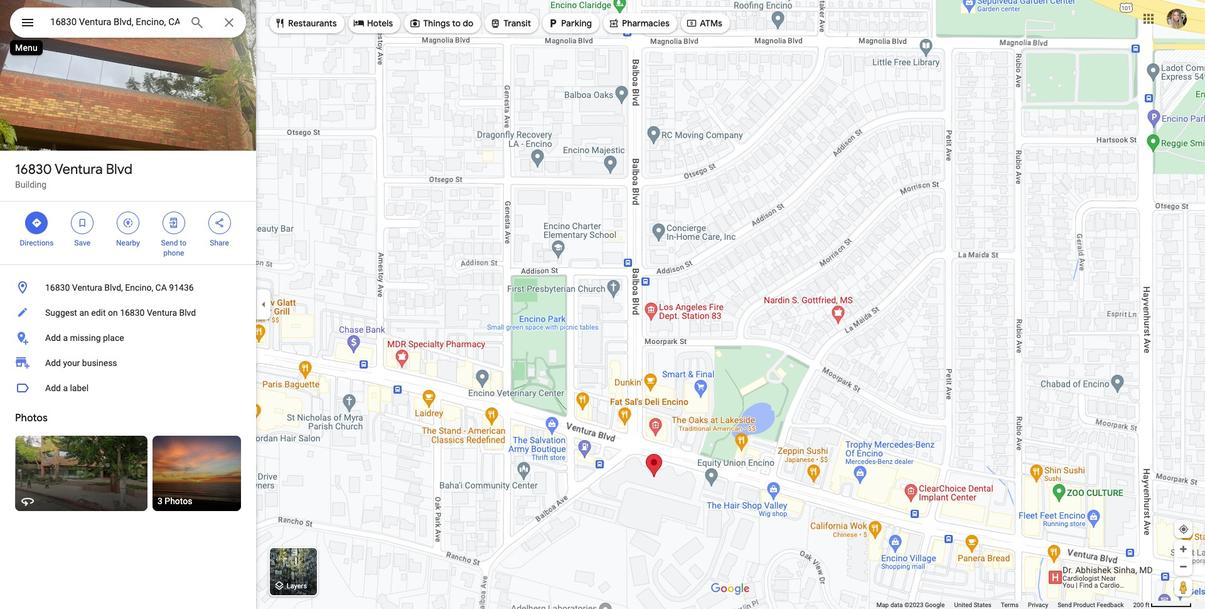 Task type: vqa. For each thing, say whether or not it's contained in the screenshot.


Task type: locate. For each thing, give the bounding box(es) containing it.
1 vertical spatial 16830
[[45, 283, 70, 293]]

terms button
[[1001, 601, 1019, 609]]

map data ©2023 google
[[877, 602, 945, 608]]

1 vertical spatial photos
[[165, 496, 192, 506]]

1 vertical spatial to
[[180, 239, 187, 247]]


[[608, 16, 620, 30]]

2 a from the top
[[63, 383, 68, 393]]

0 vertical spatial add
[[45, 333, 61, 343]]

parking
[[561, 18, 592, 29]]

photos right "3"
[[165, 496, 192, 506]]

ventura up an
[[72, 283, 102, 293]]

blvd inside 16830 ventura blvd building
[[106, 161, 132, 178]]

directions
[[20, 239, 54, 247]]

2 add from the top
[[45, 358, 61, 368]]

0 vertical spatial blvd
[[106, 161, 132, 178]]

0 vertical spatial photos
[[15, 412, 48, 424]]

ventura
[[55, 161, 103, 178], [72, 283, 102, 293], [147, 308, 177, 318]]

privacy
[[1028, 602, 1049, 608]]

states
[[974, 602, 992, 608]]

photos inside button
[[165, 496, 192, 506]]

ventura up 
[[55, 161, 103, 178]]

16830 ventura blvd, encino, ca 91436 button
[[0, 275, 256, 300]]

product
[[1074, 602, 1096, 608]]

blvd
[[106, 161, 132, 178], [179, 308, 196, 318]]

16830 up suggest at the bottom of page
[[45, 283, 70, 293]]

zoom out image
[[1179, 562, 1189, 571]]

a left the label
[[63, 383, 68, 393]]

16830 inside 16830 ventura blvd, encino, ca 91436 button
[[45, 283, 70, 293]]

1 vertical spatial ventura
[[72, 283, 102, 293]]


[[490, 16, 501, 30]]

1 add from the top
[[45, 333, 61, 343]]

blvd down 91436
[[179, 308, 196, 318]]

16830 inside 16830 ventura blvd building
[[15, 161, 52, 178]]

1 vertical spatial a
[[63, 383, 68, 393]]

photos down add a label
[[15, 412, 48, 424]]

encino,
[[125, 283, 153, 293]]

1 a from the top
[[63, 333, 68, 343]]

collapse side panel image
[[257, 298, 271, 311]]

send
[[161, 239, 178, 247], [1058, 602, 1072, 608]]

16830 for blvd
[[15, 161, 52, 178]]

layers
[[287, 582, 307, 590]]

on
[[108, 308, 118, 318]]

atms
[[700, 18, 723, 29]]

hotels
[[367, 18, 393, 29]]

to left do at the left of page
[[452, 18, 461, 29]]

0 horizontal spatial to
[[180, 239, 187, 247]]


[[410, 16, 421, 30]]

add inside button
[[45, 383, 61, 393]]

to up phone
[[180, 239, 187, 247]]

terms
[[1001, 602, 1019, 608]]

send up phone
[[161, 239, 178, 247]]


[[77, 216, 88, 230]]

add
[[45, 333, 61, 343], [45, 358, 61, 368], [45, 383, 61, 393]]

add down suggest at the bottom of page
[[45, 333, 61, 343]]

show street view coverage image
[[1175, 578, 1193, 597]]

0 vertical spatial ventura
[[55, 161, 103, 178]]


[[20, 14, 35, 31]]

None field
[[50, 14, 180, 30]]

transit
[[504, 18, 531, 29]]

do
[[463, 18, 474, 29]]

a for missing
[[63, 333, 68, 343]]

1 vertical spatial add
[[45, 358, 61, 368]]

send inside send to phone
[[161, 239, 178, 247]]

footer containing map data ©2023 google
[[877, 601, 1134, 609]]

send for send to phone
[[161, 239, 178, 247]]

0 horizontal spatial send
[[161, 239, 178, 247]]

google maps element
[[0, 0, 1206, 609]]

to
[[452, 18, 461, 29], [180, 239, 187, 247]]

a
[[63, 333, 68, 343], [63, 383, 68, 393]]

add inside 'link'
[[45, 358, 61, 368]]


[[548, 16, 559, 30]]

0 horizontal spatial blvd
[[106, 161, 132, 178]]

data
[[891, 602, 903, 608]]

blvd up 
[[106, 161, 132, 178]]

privacy button
[[1028, 601, 1049, 609]]

add left the label
[[45, 383, 61, 393]]

footer
[[877, 601, 1134, 609]]

edit
[[91, 308, 106, 318]]

send inside button
[[1058, 602, 1072, 608]]

3 photos button
[[153, 436, 241, 511]]

zoom in image
[[1179, 544, 1189, 554]]

missing
[[70, 333, 101, 343]]

add a missing place
[[45, 333, 124, 343]]

add inside button
[[45, 333, 61, 343]]

suggest an edit on 16830 ventura blvd button
[[0, 300, 256, 325]]

3
[[158, 496, 163, 506]]

a inside add a label button
[[63, 383, 68, 393]]

0 vertical spatial a
[[63, 333, 68, 343]]

a inside add a missing place button
[[63, 333, 68, 343]]

16830 Ventura Blvd, Encino, CA 91436 field
[[10, 8, 246, 38]]

a left missing
[[63, 333, 68, 343]]

place
[[103, 333, 124, 343]]

add for add a label
[[45, 383, 61, 393]]

add a label button
[[0, 376, 256, 401]]


[[353, 16, 365, 30]]

share
[[210, 239, 229, 247]]

add your business link
[[0, 350, 256, 376]]


[[168, 216, 179, 230]]

2 vertical spatial add
[[45, 383, 61, 393]]

16830 up building on the top left
[[15, 161, 52, 178]]

united states
[[955, 602, 992, 608]]

1 vertical spatial blvd
[[179, 308, 196, 318]]

2 vertical spatial ventura
[[147, 308, 177, 318]]

1 horizontal spatial to
[[452, 18, 461, 29]]

0 vertical spatial 16830
[[15, 161, 52, 178]]

ventura down ca
[[147, 308, 177, 318]]

2 vertical spatial 16830
[[120, 308, 145, 318]]

 transit
[[490, 16, 531, 30]]

google account: michelle dermenjian  
(michelle.dermenjian@adept.ai) image
[[1167, 9, 1187, 29]]

0 vertical spatial to
[[452, 18, 461, 29]]

1 horizontal spatial photos
[[165, 496, 192, 506]]

ventura inside 16830 ventura blvd building
[[55, 161, 103, 178]]

1 horizontal spatial send
[[1058, 602, 1072, 608]]

google
[[925, 602, 945, 608]]

1 vertical spatial send
[[1058, 602, 1072, 608]]

16830 right on
[[120, 308, 145, 318]]

16830
[[15, 161, 52, 178], [45, 283, 70, 293], [120, 308, 145, 318]]

0 vertical spatial send
[[161, 239, 178, 247]]

16830 ventura blvd, encino, ca 91436
[[45, 283, 194, 293]]

add your business
[[45, 358, 117, 368]]

3 add from the top
[[45, 383, 61, 393]]

3 photos
[[158, 496, 192, 506]]

add left 'your'
[[45, 358, 61, 368]]

add for add a missing place
[[45, 333, 61, 343]]

photos
[[15, 412, 48, 424], [165, 496, 192, 506]]

1 horizontal spatial blvd
[[179, 308, 196, 318]]

send left the product
[[1058, 602, 1072, 608]]



Task type: describe. For each thing, give the bounding box(es) containing it.
 pharmacies
[[608, 16, 670, 30]]

pharmacies
[[622, 18, 670, 29]]

 things to do
[[410, 16, 474, 30]]

add a label
[[45, 383, 89, 393]]

nearby
[[116, 239, 140, 247]]

200
[[1134, 602, 1144, 608]]

actions for 16830 ventura blvd region
[[0, 202, 256, 264]]

 parking
[[548, 16, 592, 30]]

 button
[[10, 8, 45, 40]]

 hotels
[[353, 16, 393, 30]]

business
[[82, 358, 117, 368]]

feedback
[[1097, 602, 1124, 608]]

 restaurants
[[274, 16, 337, 30]]

16830 ventura blvd building
[[15, 161, 132, 190]]

suggest an edit on 16830 ventura blvd
[[45, 308, 196, 318]]

16830 ventura blvd main content
[[0, 0, 256, 609]]

to inside  things to do
[[452, 18, 461, 29]]


[[274, 16, 286, 30]]

200 ft
[[1134, 602, 1150, 608]]

ventura for blvd,
[[72, 283, 102, 293]]

blvd,
[[104, 283, 123, 293]]

to inside send to phone
[[180, 239, 187, 247]]

united states button
[[955, 601, 992, 609]]

ft
[[1146, 602, 1150, 608]]

add for add your business
[[45, 358, 61, 368]]

 search field
[[10, 8, 246, 40]]

send for send product feedback
[[1058, 602, 1072, 608]]

your
[[63, 358, 80, 368]]

restaurants
[[288, 18, 337, 29]]

things
[[423, 18, 450, 29]]

phone
[[163, 249, 184, 257]]


[[686, 16, 698, 30]]

an
[[79, 308, 89, 318]]

add a missing place button
[[0, 325, 256, 350]]

save
[[74, 239, 90, 247]]

a for label
[[63, 383, 68, 393]]

none field inside 16830 ventura blvd, encino, ca 91436 field
[[50, 14, 180, 30]]

building
[[15, 180, 47, 190]]


[[214, 216, 225, 230]]

91436
[[169, 283, 194, 293]]

ca
[[155, 283, 167, 293]]

©2023
[[905, 602, 924, 608]]

0 horizontal spatial photos
[[15, 412, 48, 424]]

united
[[955, 602, 973, 608]]

send product feedback button
[[1058, 601, 1124, 609]]

send product feedback
[[1058, 602, 1124, 608]]

blvd inside button
[[179, 308, 196, 318]]

ventura for blvd
[[55, 161, 103, 178]]

send to phone
[[161, 239, 187, 257]]

label
[[70, 383, 89, 393]]

16830 inside suggest an edit on 16830 ventura blvd button
[[120, 308, 145, 318]]


[[122, 216, 134, 230]]

 atms
[[686, 16, 723, 30]]

map
[[877, 602, 889, 608]]

16830 for blvd,
[[45, 283, 70, 293]]

200 ft button
[[1134, 602, 1192, 608]]

footer inside google maps element
[[877, 601, 1134, 609]]

suggest
[[45, 308, 77, 318]]

show your location image
[[1179, 524, 1190, 535]]


[[31, 216, 42, 230]]



